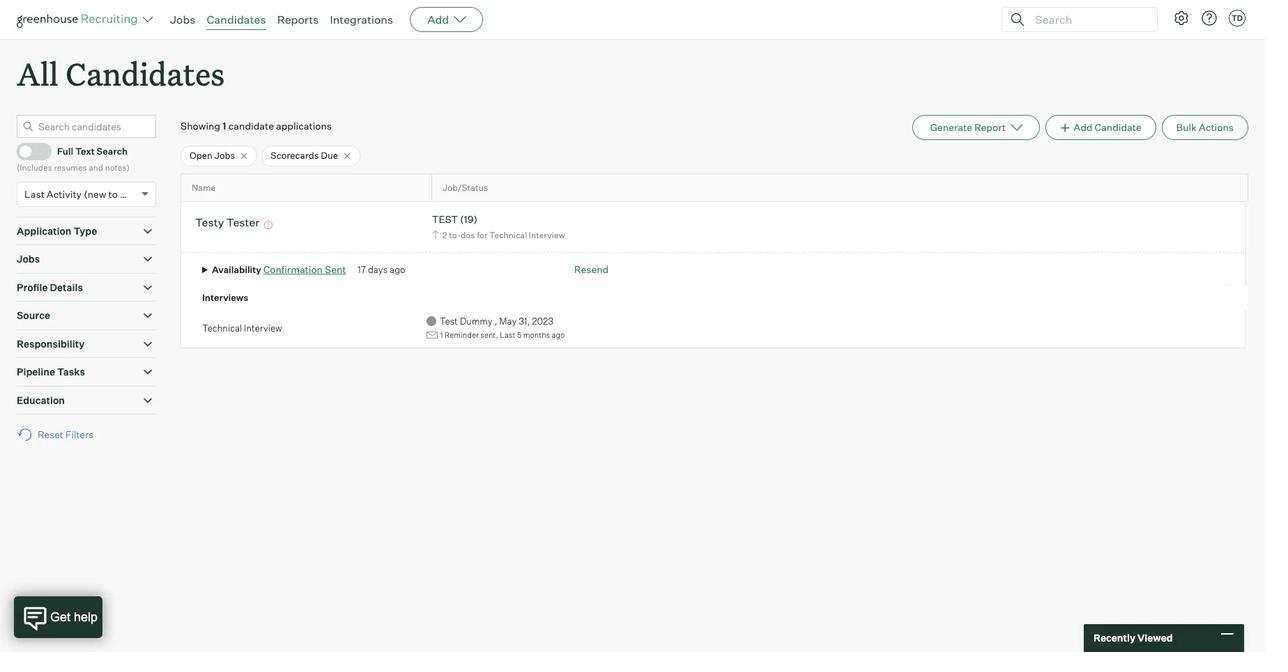 Task type: vqa. For each thing, say whether or not it's contained in the screenshot.
[H2 associated with Product
no



Task type: describe. For each thing, give the bounding box(es) containing it.
1 vertical spatial candidates
[[66, 53, 225, 94]]

resumes
[[54, 163, 87, 173]]

(includes
[[17, 163, 52, 173]]

confirmation sent button
[[263, 264, 346, 276]]

confirmation
[[263, 264, 323, 276]]

reports
[[277, 13, 319, 26]]

test (19) 2 to-dos for technical interview
[[432, 214, 565, 240]]

generate report
[[930, 121, 1006, 133]]

,
[[495, 316, 497, 327]]

generate report button
[[913, 115, 1040, 140]]

(new
[[84, 188, 106, 200]]

reset filters button
[[17, 422, 101, 448]]

test
[[440, 316, 458, 327]]

dos
[[461, 230, 475, 240]]

td
[[1232, 13, 1243, 23]]

tasks
[[57, 366, 85, 378]]

scorecards due
[[271, 150, 338, 161]]

1 vertical spatial jobs
[[214, 150, 235, 161]]

candidates link
[[207, 13, 266, 26]]

months
[[523, 331, 550, 340]]

sent,
[[481, 331, 498, 340]]

testy
[[195, 216, 224, 230]]

all
[[17, 53, 58, 94]]

integrations link
[[330, 13, 393, 26]]

testy tester
[[195, 216, 260, 230]]

pipeline
[[17, 366, 55, 378]]

candidate
[[1095, 121, 1142, 133]]

add for add candidate
[[1074, 121, 1093, 133]]

reset
[[38, 429, 63, 441]]

reminder
[[445, 331, 479, 340]]

generate
[[930, 121, 972, 133]]

checkmark image
[[23, 146, 33, 156]]

Search text field
[[1032, 9, 1145, 30]]

sent
[[325, 264, 346, 276]]

last activity (new to old) option
[[24, 188, 138, 200]]

responsibility
[[17, 338, 84, 350]]

ago inside 'test dummy                , may 31, 2023 1 reminder sent, last 5 months ago'
[[552, 331, 565, 340]]

reports link
[[277, 13, 319, 26]]

17 days ago
[[358, 264, 405, 276]]

31,
[[519, 316, 530, 327]]

2 to-dos for technical interview link
[[430, 229, 569, 242]]

scorecards
[[271, 150, 319, 161]]

due
[[321, 150, 338, 161]]

(19)
[[460, 214, 477, 225]]

td button
[[1226, 7, 1248, 29]]

0 horizontal spatial interview
[[244, 323, 282, 334]]

0 horizontal spatial 1
[[222, 120, 226, 132]]

profile details
[[17, 281, 83, 293]]

open
[[190, 150, 212, 161]]

interviews
[[202, 292, 248, 303]]

add for add
[[427, 13, 449, 26]]

Search candidates field
[[17, 115, 156, 138]]

testy tester link
[[195, 216, 260, 232]]

dummy
[[460, 316, 493, 327]]

interview inside test (19) 2 to-dos for technical interview
[[529, 230, 565, 240]]

1 inside 'test dummy                , may 31, 2023 1 reminder sent, last 5 months ago'
[[440, 331, 443, 340]]

2023
[[532, 316, 554, 327]]

test dummy                , may 31, 2023 1 reminder sent, last 5 months ago
[[440, 316, 565, 340]]

tester
[[226, 216, 260, 230]]

candidate
[[228, 120, 274, 132]]

reset filters
[[38, 429, 94, 441]]

applications
[[276, 120, 332, 132]]

application type
[[17, 225, 97, 237]]

bulk actions link
[[1162, 115, 1248, 140]]

search
[[97, 146, 128, 157]]

to-
[[449, 230, 461, 240]]



Task type: locate. For each thing, give the bounding box(es) containing it.
last
[[24, 188, 44, 200], [500, 331, 515, 340]]

notes)
[[105, 163, 130, 173]]

bulk actions
[[1176, 121, 1234, 133]]

last activity (new to old)
[[24, 188, 138, 200]]

for
[[477, 230, 488, 240]]

add candidate
[[1074, 121, 1142, 133]]

jobs up profile
[[17, 253, 40, 265]]

1 vertical spatial add
[[1074, 121, 1093, 133]]

activity
[[47, 188, 82, 200]]

0 vertical spatial last
[[24, 188, 44, 200]]

confirmation sent
[[263, 264, 346, 276]]

to
[[108, 188, 118, 200]]

technical
[[489, 230, 527, 240], [202, 323, 242, 334]]

interview
[[529, 230, 565, 240], [244, 323, 282, 334]]

2
[[442, 230, 447, 240]]

technical inside test (19) 2 to-dos for technical interview
[[489, 230, 527, 240]]

jobs left candidates link at the top left
[[170, 13, 196, 26]]

1 vertical spatial 1
[[440, 331, 443, 340]]

0 vertical spatial candidates
[[207, 13, 266, 26]]

technical interview
[[202, 323, 282, 334]]

full
[[57, 146, 73, 157]]

test
[[432, 214, 458, 225]]

1 horizontal spatial add
[[1074, 121, 1093, 133]]

1 right showing
[[222, 120, 226, 132]]

testy tester has been in technical interview for more than 14 days image
[[262, 221, 275, 230]]

0 vertical spatial technical
[[489, 230, 527, 240]]

report
[[974, 121, 1006, 133]]

name
[[192, 183, 216, 193]]

add
[[427, 13, 449, 26], [1074, 121, 1093, 133]]

interview down interviews
[[244, 323, 282, 334]]

1 horizontal spatial jobs
[[170, 13, 196, 26]]

interview right for
[[529, 230, 565, 240]]

pipeline tasks
[[17, 366, 85, 378]]

full text search (includes resumes and notes)
[[17, 146, 130, 173]]

source
[[17, 310, 50, 321]]

0 horizontal spatial jobs
[[17, 253, 40, 265]]

1 horizontal spatial technical
[[489, 230, 527, 240]]

1 down test
[[440, 331, 443, 340]]

0 vertical spatial ago
[[390, 264, 405, 276]]

1 horizontal spatial ago
[[552, 331, 565, 340]]

recently
[[1094, 632, 1135, 644]]

0 vertical spatial interview
[[529, 230, 565, 240]]

2 vertical spatial jobs
[[17, 253, 40, 265]]

1 horizontal spatial interview
[[529, 230, 565, 240]]

1 vertical spatial ago
[[552, 331, 565, 340]]

candidate reports are now available! apply filters and select "view in app" element
[[913, 115, 1040, 140]]

filters
[[65, 429, 94, 441]]

showing 1 candidate applications
[[181, 120, 332, 132]]

candidates down jobs link
[[66, 53, 225, 94]]

resend
[[574, 264, 609, 276]]

add candidate link
[[1046, 115, 1156, 140]]

technical down interviews
[[202, 323, 242, 334]]

last left 5
[[500, 331, 515, 340]]

0 vertical spatial 1
[[222, 120, 226, 132]]

0 horizontal spatial add
[[427, 13, 449, 26]]

td button
[[1229, 10, 1246, 26]]

days
[[368, 264, 388, 276]]

0 horizontal spatial last
[[24, 188, 44, 200]]

last down (includes
[[24, 188, 44, 200]]

may
[[499, 316, 517, 327]]

resend button
[[574, 264, 609, 276]]

showing
[[181, 120, 220, 132]]

configure image
[[1173, 10, 1190, 26]]

1
[[222, 120, 226, 132], [440, 331, 443, 340]]

jobs
[[170, 13, 196, 26], [214, 150, 235, 161], [17, 253, 40, 265]]

1 horizontal spatial last
[[500, 331, 515, 340]]

candidates right jobs link
[[207, 13, 266, 26]]

viewed
[[1137, 632, 1173, 644]]

profile
[[17, 281, 48, 293]]

education
[[17, 394, 65, 406]]

old)
[[120, 188, 138, 200]]

1 vertical spatial last
[[500, 331, 515, 340]]

details
[[50, 281, 83, 293]]

ago right days
[[390, 264, 405, 276]]

recently viewed
[[1094, 632, 1173, 644]]

jobs right open at top left
[[214, 150, 235, 161]]

2 horizontal spatial jobs
[[214, 150, 235, 161]]

ago
[[390, 264, 405, 276], [552, 331, 565, 340]]

17
[[358, 264, 366, 276]]

1 horizontal spatial 1
[[440, 331, 443, 340]]

job/status
[[443, 183, 488, 193]]

add inside popup button
[[427, 13, 449, 26]]

0 vertical spatial jobs
[[170, 13, 196, 26]]

add inside "link"
[[1074, 121, 1093, 133]]

last inside 'test dummy                , may 31, 2023 1 reminder sent, last 5 months ago'
[[500, 331, 515, 340]]

all candidates
[[17, 53, 225, 94]]

open jobs
[[190, 150, 235, 161]]

bulk
[[1176, 121, 1197, 133]]

type
[[73, 225, 97, 237]]

actions
[[1199, 121, 1234, 133]]

technical right for
[[489, 230, 527, 240]]

0 horizontal spatial ago
[[390, 264, 405, 276]]

and
[[89, 163, 103, 173]]

text
[[75, 146, 95, 157]]

5
[[517, 331, 522, 340]]

0 horizontal spatial technical
[[202, 323, 242, 334]]

application
[[17, 225, 71, 237]]

ago down 2023
[[552, 331, 565, 340]]

availability
[[212, 264, 261, 276]]

1 vertical spatial interview
[[244, 323, 282, 334]]

0 vertical spatial add
[[427, 13, 449, 26]]

jobs link
[[170, 13, 196, 26]]

integrations
[[330, 13, 393, 26]]

greenhouse recruiting image
[[17, 11, 142, 28]]

1 vertical spatial technical
[[202, 323, 242, 334]]

add button
[[410, 7, 483, 32]]



